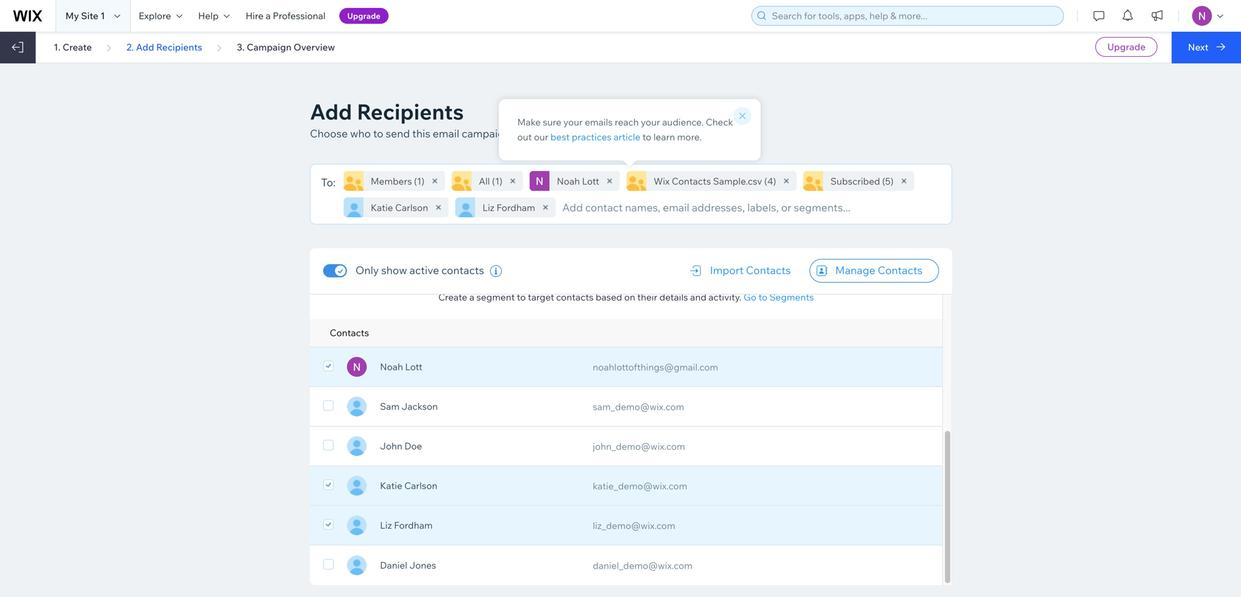 Task type: locate. For each thing, give the bounding box(es) containing it.
katie carlson down doe
[[380, 480, 438, 492]]

1 horizontal spatial noah lott
[[557, 175, 599, 187]]

0 horizontal spatial liz fordham
[[380, 520, 433, 531]]

1 vertical spatial noah lott
[[380, 361, 422, 373]]

1 horizontal spatial recipients
[[357, 98, 464, 125]]

article
[[614, 131, 641, 143]]

a
[[266, 10, 271, 21], [470, 292, 475, 303]]

3. campaign overview link
[[237, 41, 335, 53]]

a inside hire a professional link
[[266, 10, 271, 21]]

site
[[81, 10, 98, 21]]

lott down the practices
[[582, 175, 599, 187]]

2 your from the left
[[641, 116, 660, 128]]

0 vertical spatial upgrade button
[[339, 8, 389, 24]]

sure
[[543, 116, 562, 128]]

1 horizontal spatial a
[[470, 292, 475, 303]]

check
[[706, 116, 733, 128]]

wix
[[654, 175, 670, 187]]

0 horizontal spatial liz
[[380, 520, 392, 531]]

(1) right members
[[414, 175, 425, 187]]

add up the choose
[[310, 98, 352, 125]]

carlson down doe
[[405, 480, 438, 492]]

0 horizontal spatial add
[[136, 41, 154, 53]]

noah lott
[[557, 175, 599, 187], [380, 361, 422, 373]]

0 vertical spatial carlson
[[395, 202, 428, 213]]

contacts
[[672, 175, 711, 187], [746, 264, 791, 277], [878, 264, 923, 277], [330, 327, 369, 339]]

2. add recipients
[[126, 41, 202, 53]]

who
[[350, 127, 371, 140]]

0 horizontal spatial (1)
[[414, 175, 425, 187]]

contacts right manage
[[878, 264, 923, 277]]

0 horizontal spatial your
[[564, 116, 583, 128]]

recipients down explore
[[156, 41, 202, 53]]

noah lott up sam jackson
[[380, 361, 422, 373]]

contacts
[[442, 264, 484, 277], [556, 292, 594, 303]]

katie carlson down members (1) on the left
[[371, 202, 428, 213]]

0 horizontal spatial contacts
[[442, 264, 484, 277]]

carlson
[[395, 202, 428, 213], [405, 480, 438, 492]]

0 vertical spatial create
[[63, 41, 92, 53]]

0 vertical spatial recipients
[[156, 41, 202, 53]]

katie carlson
[[371, 202, 428, 213], [380, 480, 438, 492]]

a right hire at the top left of page
[[266, 10, 271, 21]]

katie down john
[[380, 480, 402, 492]]

recipients inside add recipients choose who to send this email campaign to.
[[357, 98, 464, 125]]

Add contact names, email addresses, labels, or segments... text field
[[563, 198, 945, 217]]

all (1)
[[479, 175, 503, 187]]

(4)
[[764, 175, 776, 187]]

liz down all (1)
[[483, 202, 495, 213]]

create right 1. on the left top of the page
[[63, 41, 92, 53]]

choose
[[310, 127, 348, 140]]

to
[[373, 127, 384, 140], [643, 131, 652, 143], [517, 292, 526, 303], [759, 292, 768, 303]]

contacts right wix
[[672, 175, 711, 187]]

target
[[528, 292, 554, 303]]

1 vertical spatial create
[[438, 292, 467, 303]]

noah up sam
[[380, 361, 403, 373]]

1 vertical spatial upgrade
[[1108, 41, 1146, 53]]

0 horizontal spatial upgrade button
[[339, 8, 389, 24]]

katie
[[371, 202, 393, 213], [380, 480, 402, 492]]

add
[[136, 41, 154, 53], [310, 98, 352, 125]]

1 horizontal spatial create
[[438, 292, 467, 303]]

katie_demo@wix.com
[[593, 481, 687, 492]]

1
[[101, 10, 105, 21]]

1 horizontal spatial (1)
[[492, 175, 503, 187]]

your up best
[[564, 116, 583, 128]]

create down active
[[438, 292, 467, 303]]

daniel_demo@wix.com
[[593, 560, 693, 572]]

a left segment
[[470, 292, 475, 303]]

recipients
[[156, 41, 202, 53], [357, 98, 464, 125]]

upgrade
[[347, 11, 381, 21], [1108, 41, 1146, 53]]

subscribed (5)
[[831, 175, 894, 187]]

1 vertical spatial a
[[470, 292, 475, 303]]

1 vertical spatial contacts
[[556, 292, 594, 303]]

members
[[371, 175, 412, 187]]

1 horizontal spatial liz fordham
[[483, 202, 535, 213]]

1 horizontal spatial upgrade
[[1108, 41, 1146, 53]]

0 vertical spatial noah
[[557, 175, 580, 187]]

contacts down only
[[330, 327, 369, 339]]

noah lott down the practices
[[557, 175, 599, 187]]

practices
[[572, 131, 612, 143]]

noah
[[557, 175, 580, 187], [380, 361, 403, 373]]

contacts for wix
[[672, 175, 711, 187]]

manage
[[836, 264, 876, 277]]

contacts right the target
[[556, 292, 594, 303]]

add recipients choose who to send this email campaign to.
[[310, 98, 526, 140]]

go
[[744, 292, 757, 303]]

create
[[63, 41, 92, 53], [438, 292, 467, 303]]

fordham up daniel jones at the left of page
[[394, 520, 433, 531]]

1 vertical spatial recipients
[[357, 98, 464, 125]]

1 horizontal spatial lott
[[582, 175, 599, 187]]

to inside add recipients choose who to send this email campaign to.
[[373, 127, 384, 140]]

1 horizontal spatial noah
[[557, 175, 580, 187]]

and
[[690, 292, 707, 303]]

explore
[[139, 10, 171, 21]]

lott up sam jackson
[[405, 361, 422, 373]]

to:
[[321, 176, 336, 189]]

1 (1) from the left
[[414, 175, 425, 187]]

to right go
[[759, 292, 768, 303]]

to.
[[513, 127, 526, 140]]

out
[[518, 131, 532, 143]]

(1) right all
[[492, 175, 503, 187]]

recipients up this
[[357, 98, 464, 125]]

noah down best
[[557, 175, 580, 187]]

a for professional
[[266, 10, 271, 21]]

import
[[710, 264, 744, 277]]

1 horizontal spatial add
[[310, 98, 352, 125]]

liz fordham down all (1)
[[483, 202, 535, 213]]

carlson down members (1) on the left
[[395, 202, 428, 213]]

katie down members
[[371, 202, 393, 213]]

emails
[[585, 116, 613, 128]]

1 vertical spatial lott
[[405, 361, 422, 373]]

import contacts link
[[683, 259, 808, 283]]

audience.
[[663, 116, 704, 128]]

0 vertical spatial upgrade
[[347, 11, 381, 21]]

contacts for import
[[746, 264, 791, 277]]

0 horizontal spatial recipients
[[156, 41, 202, 53]]

lott
[[582, 175, 599, 187], [405, 361, 422, 373]]

contacts right active
[[442, 264, 484, 277]]

fordham down all (1)
[[497, 202, 535, 213]]

0 vertical spatial a
[[266, 10, 271, 21]]

liz fordham
[[483, 202, 535, 213], [380, 520, 433, 531]]

0 horizontal spatial upgrade
[[347, 11, 381, 21]]

liz fordham up daniel jones at the left of page
[[380, 520, 433, 531]]

fordham
[[497, 202, 535, 213], [394, 520, 433, 531]]

liz up "daniel"
[[380, 520, 392, 531]]

to right who
[[373, 127, 384, 140]]

0 vertical spatial liz
[[483, 202, 495, 213]]

1 horizontal spatial liz
[[483, 202, 495, 213]]

1 horizontal spatial your
[[641, 116, 660, 128]]

make
[[518, 116, 541, 128]]

your
[[564, 116, 583, 128], [641, 116, 660, 128]]

liz
[[483, 202, 495, 213], [380, 520, 392, 531]]

to left the target
[[517, 292, 526, 303]]

create a segment to target contacts based on their details and activity. go to segments
[[438, 292, 814, 303]]

jackson
[[402, 401, 438, 412]]

manage contacts link
[[810, 259, 939, 283]]

0 vertical spatial lott
[[582, 175, 599, 187]]

1 horizontal spatial upgrade button
[[1096, 37, 1158, 57]]

upgrade button
[[339, 8, 389, 24], [1096, 37, 1158, 57]]

1 vertical spatial noah
[[380, 361, 403, 373]]

show
[[381, 264, 407, 277]]

0 vertical spatial fordham
[[497, 202, 535, 213]]

0 horizontal spatial a
[[266, 10, 271, 21]]

1 vertical spatial katie
[[380, 480, 402, 492]]

reach
[[615, 116, 639, 128]]

1 vertical spatial fordham
[[394, 520, 433, 531]]

next
[[1188, 41, 1209, 53]]

0 horizontal spatial create
[[63, 41, 92, 53]]

1. create
[[54, 41, 92, 53]]

your up learn
[[641, 116, 660, 128]]

john doe
[[380, 441, 422, 452]]

1 vertical spatial add
[[310, 98, 352, 125]]

2 (1) from the left
[[492, 175, 503, 187]]

add right 2.
[[136, 41, 154, 53]]

0 horizontal spatial noah lott
[[380, 361, 422, 373]]

contacts up go
[[746, 264, 791, 277]]



Task type: describe. For each thing, give the bounding box(es) containing it.
campaign
[[462, 127, 511, 140]]

only
[[356, 264, 379, 277]]

0 vertical spatial liz fordham
[[483, 202, 535, 213]]

our
[[534, 131, 549, 143]]

best practices article to learn more.
[[551, 131, 702, 143]]

learn
[[654, 131, 675, 143]]

1 vertical spatial upgrade button
[[1096, 37, 1158, 57]]

overview
[[294, 41, 335, 53]]

0 horizontal spatial noah
[[380, 361, 403, 373]]

noahlottofthings@gmail.com
[[593, 362, 718, 373]]

hire a professional link
[[238, 0, 334, 32]]

based
[[596, 292, 622, 303]]

sam jackson
[[380, 401, 438, 412]]

subscribed
[[831, 175, 880, 187]]

0 vertical spatial add
[[136, 41, 154, 53]]

Search for tools, apps, help & more... field
[[768, 7, 1060, 25]]

wix contacts sample.csv (4)
[[654, 175, 776, 187]]

import contacts
[[710, 264, 791, 277]]

members (1)
[[371, 175, 425, 187]]

2. add recipients link
[[126, 41, 202, 53]]

sam_demo@wix.com
[[593, 401, 684, 413]]

details
[[660, 292, 688, 303]]

(5)
[[882, 175, 894, 187]]

3. campaign overview
[[237, 41, 335, 53]]

0 vertical spatial katie carlson
[[371, 202, 428, 213]]

1. create link
[[54, 41, 92, 53]]

make sure your emails reach your audience. check out our
[[518, 116, 733, 143]]

a for segment
[[470, 292, 475, 303]]

john_demo@wix.com
[[593, 441, 685, 452]]

2.
[[126, 41, 134, 53]]

activity.
[[709, 292, 742, 303]]

liz_demo@wix.com
[[593, 520, 675, 532]]

0 horizontal spatial fordham
[[394, 520, 433, 531]]

contacts for manage
[[878, 264, 923, 277]]

help button
[[190, 0, 238, 32]]

best
[[551, 131, 570, 143]]

hire
[[246, 10, 264, 21]]

upgrade for the bottommost upgrade button
[[1108, 41, 1146, 53]]

3.
[[237, 41, 245, 53]]

hire a professional
[[246, 10, 326, 21]]

next button
[[1172, 32, 1241, 63]]

sam
[[380, 401, 400, 412]]

upgrade for upgrade button to the left
[[347, 11, 381, 21]]

doe
[[405, 441, 422, 452]]

active
[[410, 264, 439, 277]]

this
[[412, 127, 430, 140]]

1 vertical spatial carlson
[[405, 480, 438, 492]]

1 horizontal spatial contacts
[[556, 292, 594, 303]]

jones
[[410, 560, 436, 571]]

0 vertical spatial katie
[[371, 202, 393, 213]]

sample.csv
[[713, 175, 762, 187]]

0 vertical spatial contacts
[[442, 264, 484, 277]]

0 horizontal spatial lott
[[405, 361, 422, 373]]

1 your from the left
[[564, 116, 583, 128]]

1 vertical spatial katie carlson
[[380, 480, 438, 492]]

send
[[386, 127, 410, 140]]

create inside 'link'
[[63, 41, 92, 53]]

my
[[65, 10, 79, 21]]

their
[[638, 292, 658, 303]]

email
[[433, 127, 459, 140]]

to left learn
[[643, 131, 652, 143]]

all
[[479, 175, 490, 187]]

0 vertical spatial noah lott
[[557, 175, 599, 187]]

john
[[380, 441, 402, 452]]

only show active contacts
[[356, 264, 484, 277]]

1 horizontal spatial fordham
[[497, 202, 535, 213]]

(1) for all (1)
[[492, 175, 503, 187]]

campaign
[[247, 41, 292, 53]]

add inside add recipients choose who to send this email campaign to.
[[310, 98, 352, 125]]

daniel
[[380, 560, 407, 571]]

segment
[[477, 292, 515, 303]]

1.
[[54, 41, 61, 53]]

on
[[624, 292, 635, 303]]

daniel jones
[[380, 560, 436, 571]]

professional
[[273, 10, 326, 21]]

1 vertical spatial liz
[[380, 520, 392, 531]]

more.
[[677, 131, 702, 143]]

my site 1
[[65, 10, 105, 21]]

(1) for members (1)
[[414, 175, 425, 187]]

best practices article link
[[551, 131, 641, 143]]

segments
[[770, 292, 814, 303]]

manage contacts
[[836, 264, 923, 277]]

help
[[198, 10, 219, 21]]

1 vertical spatial liz fordham
[[380, 520, 433, 531]]



Task type: vqa. For each thing, say whether or not it's contained in the screenshot.


